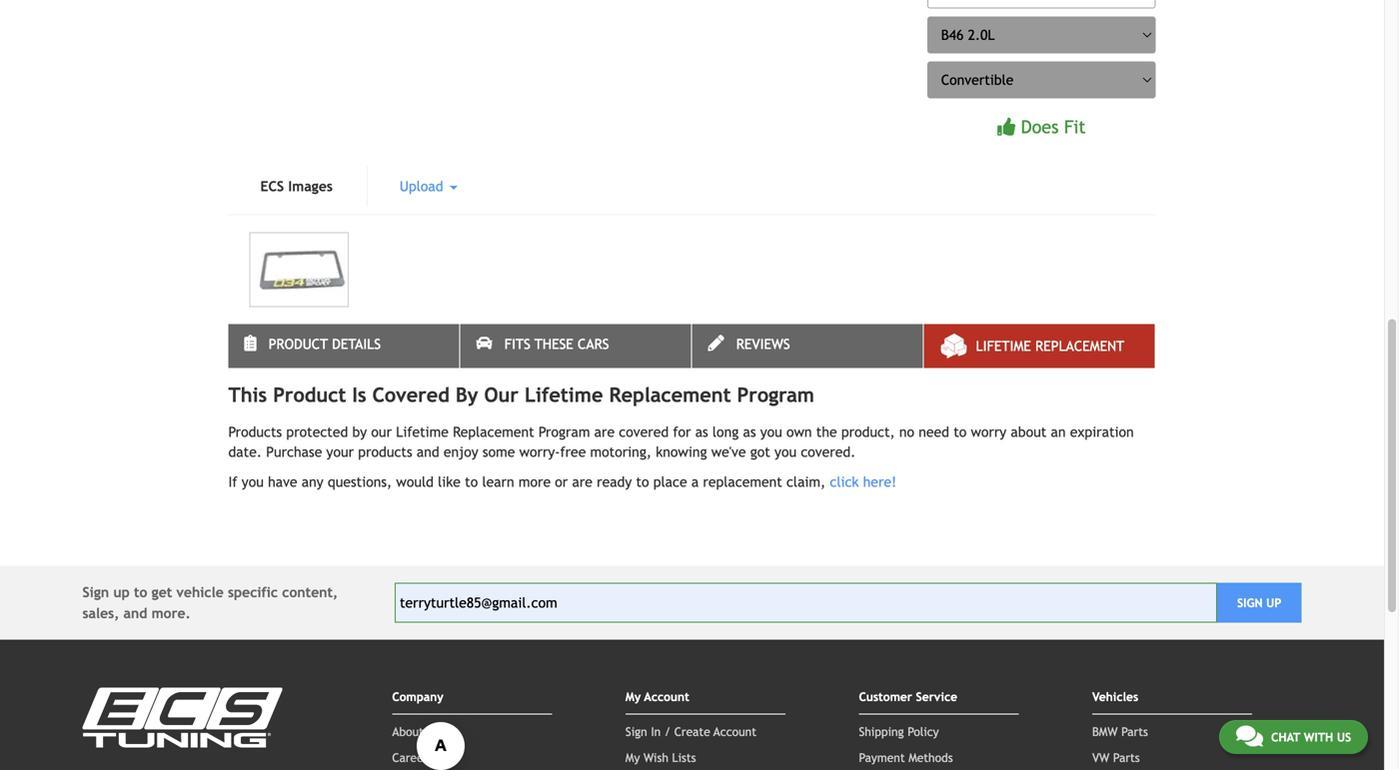 Task type: vqa. For each thing, say whether or not it's contained in the screenshot.
and in the Products protected by our Lifetime Replacement Program are covered for as long as you own the product, no need to worry about an expiration date. Purchase your products and enjoy some worry-free motoring, knowing we've got you covered.
yes



Task type: describe. For each thing, give the bounding box(es) containing it.
for
[[673, 424, 691, 440]]

products protected by our lifetime replacement program are covered for as long as you own the product, no need to worry about an expiration date. purchase your products and enjoy some worry-free motoring, knowing we've got you covered.
[[228, 424, 1134, 460]]

covered
[[619, 424, 669, 440]]

sign up button
[[1217, 583, 1302, 623]]

is
[[352, 383, 366, 407]]

worry-
[[519, 444, 560, 460]]

with
[[1304, 731, 1333, 745]]

1 vertical spatial replacement
[[609, 383, 731, 407]]

1 vertical spatial product
[[273, 383, 346, 407]]

0 vertical spatial product
[[269, 336, 328, 352]]

a
[[691, 474, 699, 490]]

covered.
[[801, 444, 856, 460]]

my account
[[626, 690, 689, 704]]

place
[[653, 474, 687, 490]]

more
[[519, 474, 551, 490]]

ecs tuning image
[[82, 688, 282, 748]]

1 horizontal spatial program
[[737, 383, 815, 407]]

sign for sign up to get vehicle specific content, sales, and more.
[[82, 585, 109, 601]]

chat with us
[[1271, 731, 1351, 745]]

are inside products protected by our lifetime replacement program are covered for as long as you own the product, no need to worry about an expiration date. purchase your products and enjoy some worry-free motoring, knowing we've got you covered.
[[594, 424, 615, 440]]

vw parts
[[1092, 751, 1140, 765]]

customer service
[[859, 690, 958, 704]]

payment methods
[[859, 751, 953, 765]]

some
[[483, 444, 515, 460]]

replacement inside "link"
[[1035, 338, 1125, 354]]

about us link
[[392, 725, 440, 739]]

vehicles
[[1092, 690, 1139, 704]]

shipping
[[859, 725, 904, 739]]

to left place
[[636, 474, 649, 490]]

thumbs up image
[[998, 118, 1016, 136]]

any
[[302, 474, 324, 490]]

1 vertical spatial lifetime
[[525, 383, 603, 407]]

long
[[713, 424, 739, 440]]

product details link
[[228, 324, 459, 368]]

protected
[[286, 424, 348, 440]]

sign for sign up
[[1237, 596, 1263, 610]]

comments image
[[1236, 725, 1263, 749]]

if you have any questions, would like to learn more or are ready to place a replacement claim, click here!
[[228, 474, 897, 490]]

to right like
[[465, 474, 478, 490]]

upload button
[[368, 166, 490, 206]]

bmw
[[1092, 725, 1118, 739]]

purchase
[[266, 444, 322, 460]]

policy
[[908, 725, 939, 739]]

ecs
[[260, 178, 284, 194]]

fits
[[504, 336, 531, 352]]

1 vertical spatial account
[[714, 725, 757, 739]]

knowing
[[656, 444, 707, 460]]

up for sign up
[[1267, 596, 1282, 610]]

sales,
[[82, 606, 119, 622]]

date.
[[228, 444, 262, 460]]

ready
[[597, 474, 632, 490]]

and inside sign up to get vehicle specific content, sales, and more.
[[123, 606, 147, 622]]

up for sign up to get vehicle specific content, sales, and more.
[[113, 585, 130, 601]]

and inside products protected by our lifetime replacement program are covered for as long as you own the product, no need to worry about an expiration date. purchase your products and enjoy some worry-free motoring, knowing we've got you covered.
[[417, 444, 439, 460]]

claim,
[[787, 474, 826, 490]]

0 vertical spatial account
[[644, 690, 689, 704]]

sign up to get vehicle specific content, sales, and more.
[[82, 585, 338, 622]]

motoring,
[[590, 444, 652, 460]]

0 horizontal spatial are
[[572, 474, 593, 490]]

these
[[535, 336, 574, 352]]

careers link
[[392, 751, 433, 765]]

reviews
[[736, 336, 790, 352]]

vw parts link
[[1092, 751, 1140, 765]]

wish
[[644, 751, 669, 765]]

would
[[396, 474, 434, 490]]

sign in / create account link
[[626, 725, 757, 739]]

chat with us link
[[1219, 721, 1368, 755]]

lifetime inside "link"
[[976, 338, 1031, 354]]

this product is covered by our lifetime replacement program
[[228, 383, 815, 407]]

by
[[352, 424, 367, 440]]

ecs images link
[[228, 166, 365, 206]]

1 vertical spatial you
[[775, 444, 797, 460]]

the
[[816, 424, 837, 440]]

to inside products protected by our lifetime replacement program are covered for as long as you own the product, no need to worry about an expiration date. purchase your products and enjoy some worry-free motoring, knowing we've got you covered.
[[954, 424, 967, 440]]

company
[[392, 690, 444, 704]]

covered
[[372, 383, 450, 407]]

learn
[[482, 474, 514, 490]]

own
[[787, 424, 812, 440]]

questions,
[[328, 474, 392, 490]]

my for my wish lists
[[626, 751, 640, 765]]

careers
[[392, 751, 433, 765]]

upload
[[400, 178, 448, 194]]

reviews link
[[692, 324, 923, 368]]

chat
[[1271, 731, 1300, 745]]

0 vertical spatial you
[[760, 424, 782, 440]]

payment
[[859, 751, 905, 765]]

need
[[919, 424, 950, 440]]

fit
[[1064, 117, 1086, 138]]

click
[[830, 474, 859, 490]]

cars
[[578, 336, 609, 352]]

got
[[750, 444, 770, 460]]



Task type: locate. For each thing, give the bounding box(es) containing it.
in
[[651, 725, 661, 739]]

program up "free"
[[539, 424, 590, 440]]

0 vertical spatial lifetime
[[976, 338, 1031, 354]]

free
[[560, 444, 586, 460]]

1 vertical spatial program
[[539, 424, 590, 440]]

up inside button
[[1267, 596, 1282, 610]]

us right about
[[427, 725, 440, 739]]

to left get
[[134, 585, 147, 601]]

specific
[[228, 585, 278, 601]]

my wish lists link
[[626, 751, 696, 765]]

1 horizontal spatial sign
[[626, 725, 647, 739]]

2 as from the left
[[743, 424, 756, 440]]

0 vertical spatial program
[[737, 383, 815, 407]]

my wish lists
[[626, 751, 696, 765]]

sign inside sign up to get vehicle specific content, sales, and more.
[[82, 585, 109, 601]]

shipping policy link
[[859, 725, 939, 739]]

this
[[228, 383, 267, 407]]

my
[[626, 690, 641, 704], [626, 751, 640, 765]]

up inside sign up to get vehicle specific content, sales, and more.
[[113, 585, 130, 601]]

fits these cars
[[504, 336, 609, 352]]

create
[[674, 725, 710, 739]]

sign for sign in / create account
[[626, 725, 647, 739]]

customer
[[859, 690, 912, 704]]

1 vertical spatial my
[[626, 751, 640, 765]]

are
[[594, 424, 615, 440], [572, 474, 593, 490]]

2 vertical spatial you
[[242, 474, 264, 490]]

have
[[268, 474, 297, 490]]

and right sales,
[[123, 606, 147, 622]]

are up the motoring,
[[594, 424, 615, 440]]

details
[[332, 336, 381, 352]]

1 horizontal spatial as
[[743, 424, 756, 440]]

products
[[358, 444, 412, 460]]

account
[[644, 690, 689, 704], [714, 725, 757, 739]]

payment methods link
[[859, 751, 953, 765]]

are right or at the left bottom
[[572, 474, 593, 490]]

replacement inside products protected by our lifetime replacement program are covered for as long as you own the product, no need to worry about an expiration date. purchase your products and enjoy some worry-free motoring, knowing we've got you covered.
[[453, 424, 534, 440]]

you right the if
[[242, 474, 264, 490]]

lifetime inside products protected by our lifetime replacement program are covered for as long as you own the product, no need to worry about an expiration date. purchase your products and enjoy some worry-free motoring, knowing we've got you covered.
[[396, 424, 449, 440]]

us
[[427, 725, 440, 739], [1337, 731, 1351, 745]]

sign inside button
[[1237, 596, 1263, 610]]

product left details
[[269, 336, 328, 352]]

2 vertical spatial lifetime
[[396, 424, 449, 440]]

es#4020124 - 034-a03-0000 - 034 motorsport license plate frame  - fear no more, drive with ease and confidence with the 034motorsport license plate frame! - 034motorsport - audi bmw volkswagen mercedes benz mini porsche image
[[249, 232, 349, 307]]

0 horizontal spatial program
[[539, 424, 590, 440]]

Email email field
[[395, 583, 1217, 623]]

0 horizontal spatial as
[[695, 424, 708, 440]]

sign up
[[1237, 596, 1282, 610]]

0 vertical spatial are
[[594, 424, 615, 440]]

1 horizontal spatial up
[[1267, 596, 1282, 610]]

about us
[[392, 725, 440, 739]]

us right "with"
[[1337, 731, 1351, 745]]

2 vertical spatial replacement
[[453, 424, 534, 440]]

parts for bmw parts
[[1122, 725, 1148, 739]]

vw
[[1092, 751, 1110, 765]]

lifetime down covered
[[396, 424, 449, 440]]

2 horizontal spatial sign
[[1237, 596, 1263, 610]]

worry
[[971, 424, 1007, 440]]

bmw parts link
[[1092, 725, 1148, 739]]

like
[[438, 474, 461, 490]]

expiration
[[1070, 424, 1134, 440]]

and
[[417, 444, 439, 460], [123, 606, 147, 622]]

no
[[899, 424, 915, 440]]

sign in / create account
[[626, 725, 757, 739]]

0 horizontal spatial lifetime
[[396, 424, 449, 440]]

you up got
[[760, 424, 782, 440]]

as up got
[[743, 424, 756, 440]]

1 horizontal spatial replacement
[[609, 383, 731, 407]]

your
[[326, 444, 354, 460]]

about
[[392, 725, 424, 739]]

2 my from the top
[[626, 751, 640, 765]]

1 vertical spatial and
[[123, 606, 147, 622]]

ecs images
[[260, 178, 333, 194]]

1 horizontal spatial account
[[714, 725, 757, 739]]

replacement up for at the bottom left of the page
[[609, 383, 731, 407]]

more.
[[152, 606, 191, 622]]

0 horizontal spatial us
[[427, 725, 440, 739]]

replacement up the some
[[453, 424, 534, 440]]

parts for vw parts
[[1113, 751, 1140, 765]]

program up the "own"
[[737, 383, 815, 407]]

2 horizontal spatial replacement
[[1035, 338, 1125, 354]]

program
[[737, 383, 815, 407], [539, 424, 590, 440]]

lifetime
[[976, 338, 1031, 354], [525, 383, 603, 407], [396, 424, 449, 440]]

parts
[[1122, 725, 1148, 739], [1113, 751, 1140, 765]]

does fit
[[1021, 117, 1086, 138]]

bmw parts
[[1092, 725, 1148, 739]]

methods
[[909, 751, 953, 765]]

account right create
[[714, 725, 757, 739]]

0 vertical spatial and
[[417, 444, 439, 460]]

our
[[371, 424, 392, 440]]

vehicle
[[176, 585, 224, 601]]

get
[[152, 585, 172, 601]]

product,
[[841, 424, 895, 440]]

or
[[555, 474, 568, 490]]

0 horizontal spatial and
[[123, 606, 147, 622]]

to inside sign up to get vehicle specific content, sales, and more.
[[134, 585, 147, 601]]

shipping policy
[[859, 725, 939, 739]]

2 horizontal spatial lifetime
[[976, 338, 1031, 354]]

1 horizontal spatial lifetime
[[525, 383, 603, 407]]

content,
[[282, 585, 338, 601]]

parts right the vw
[[1113, 751, 1140, 765]]

about
[[1011, 424, 1047, 440]]

1 horizontal spatial are
[[594, 424, 615, 440]]

product details
[[269, 336, 381, 352]]

and up would at the left bottom of the page
[[417, 444, 439, 460]]

1 horizontal spatial and
[[417, 444, 439, 460]]

lifetime down fits these cars link
[[525, 383, 603, 407]]

1 as from the left
[[695, 424, 708, 440]]

program inside products protected by our lifetime replacement program are covered for as long as you own the product, no need to worry about an expiration date. purchase your products and enjoy some worry-free motoring, knowing we've got you covered.
[[539, 424, 590, 440]]

replacement up an
[[1035, 338, 1125, 354]]

as right for at the bottom left of the page
[[695, 424, 708, 440]]

if
[[228, 474, 237, 490]]

you down the "own"
[[775, 444, 797, 460]]

lists
[[672, 751, 696, 765]]

here!
[[863, 474, 897, 490]]

lifetime up worry
[[976, 338, 1031, 354]]

to right need
[[954, 424, 967, 440]]

lifetime replacement link
[[924, 324, 1155, 368]]

0 horizontal spatial sign
[[82, 585, 109, 601]]

1 vertical spatial parts
[[1113, 751, 1140, 765]]

up
[[113, 585, 130, 601], [1267, 596, 1282, 610]]

my left wish
[[626, 751, 640, 765]]

products
[[228, 424, 282, 440]]

images
[[288, 178, 333, 194]]

0 vertical spatial my
[[626, 690, 641, 704]]

my up my wish lists
[[626, 690, 641, 704]]

0 horizontal spatial up
[[113, 585, 130, 601]]

my for my account
[[626, 690, 641, 704]]

account up the /
[[644, 690, 689, 704]]

1 my from the top
[[626, 690, 641, 704]]

service
[[916, 690, 958, 704]]

0 horizontal spatial account
[[644, 690, 689, 704]]

sign
[[82, 585, 109, 601], [1237, 596, 1263, 610], [626, 725, 647, 739]]

lifetime replacement
[[976, 338, 1125, 354]]

product up the protected
[[273, 383, 346, 407]]

parts right bmw
[[1122, 725, 1148, 739]]

0 horizontal spatial replacement
[[453, 424, 534, 440]]

by
[[456, 383, 478, 407]]

0 vertical spatial parts
[[1122, 725, 1148, 739]]

our
[[484, 383, 519, 407]]

to
[[954, 424, 967, 440], [465, 474, 478, 490], [636, 474, 649, 490], [134, 585, 147, 601]]

0 vertical spatial replacement
[[1035, 338, 1125, 354]]

replacement
[[1035, 338, 1125, 354], [609, 383, 731, 407], [453, 424, 534, 440]]

1 horizontal spatial us
[[1337, 731, 1351, 745]]

1 vertical spatial are
[[572, 474, 593, 490]]

an
[[1051, 424, 1066, 440]]



